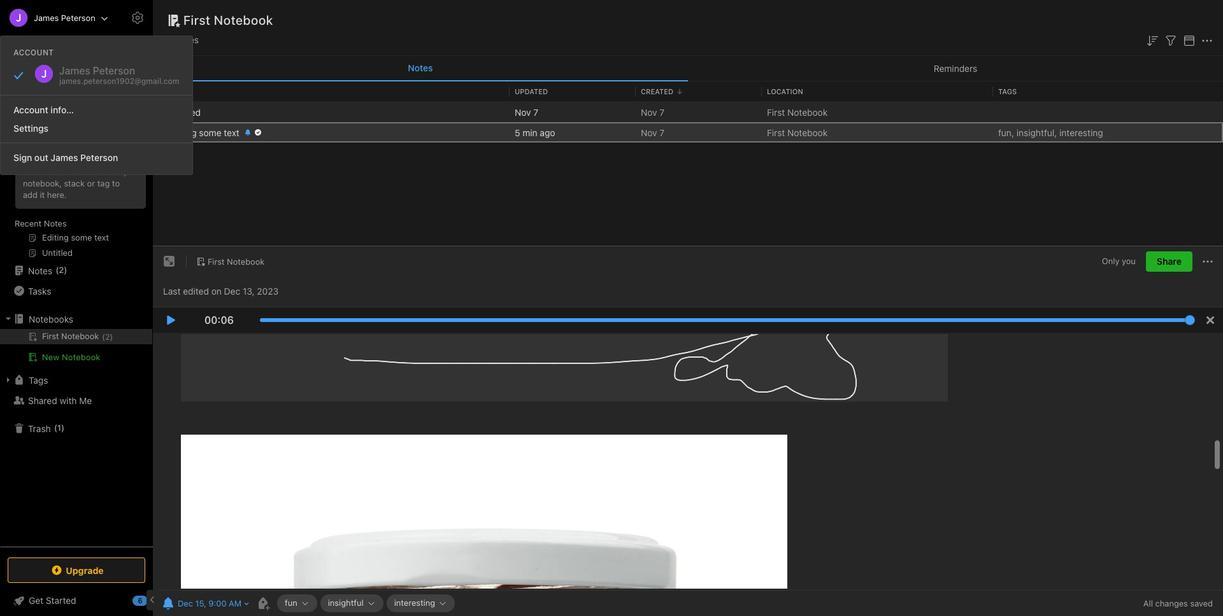 Task type: locate. For each thing, give the bounding box(es) containing it.
0 horizontal spatial dec
[[178, 599, 193, 609]]

...
[[59, 167, 67, 177]]

1 horizontal spatial tags
[[999, 87, 1017, 95]]

tree containing home
[[0, 100, 153, 547]]

am
[[229, 599, 242, 609]]

( inside trash ( 1 )
[[54, 423, 57, 434]]

0 vertical spatial (
[[56, 265, 59, 275]]

dec left 15,
[[178, 599, 193, 609]]

ago
[[540, 127, 555, 138]]

to
[[112, 178, 120, 189]]

) right trash
[[61, 423, 64, 434]]

) down the notebooks link
[[110, 333, 113, 342]]

home
[[28, 105, 52, 116]]

0 horizontal spatial on
[[88, 167, 98, 177]]

expand note image
[[162, 254, 177, 270]]

tags
[[999, 87, 1017, 95], [29, 375, 48, 386]]

1 vertical spatial dec
[[178, 599, 193, 609]]

0 vertical spatial tags
[[999, 87, 1017, 95]]

( inside 'notes ( 2 )'
[[56, 265, 59, 275]]

Note Editor text field
[[153, 333, 1224, 591]]

1 horizontal spatial on
[[211, 286, 222, 297]]

new notebook button
[[0, 350, 152, 365]]

dec left '13,'
[[224, 286, 240, 297]]

( up tasks button
[[56, 265, 59, 275]]

peterson inside field
[[61, 12, 95, 23]]

only you
[[1102, 256, 1136, 267]]

notes inside button
[[408, 62, 433, 73]]

dec
[[224, 286, 240, 297], [178, 599, 193, 609]]

new inside button
[[42, 352, 60, 363]]

( for trash
[[54, 423, 57, 434]]

tab list
[[153, 56, 1224, 82]]

more actions field right view options field
[[1200, 32, 1215, 48]]

( down the notebooks link
[[102, 333, 105, 342]]

View options field
[[1179, 32, 1197, 48]]

account up the settings
[[13, 105, 48, 115]]

1
[[57, 423, 61, 434]]

Search text field
[[17, 37, 136, 60]]

2 vertical spatial notes
[[28, 265, 52, 276]]

1 vertical spatial peterson
[[80, 152, 118, 163]]

0 horizontal spatial interesting
[[394, 598, 435, 609]]

) for trash
[[61, 423, 64, 434]]

1 horizontal spatial 2
[[105, 333, 110, 342]]

row group
[[153, 102, 1224, 143]]

new for new
[[28, 73, 46, 83]]

1 vertical spatial tags
[[29, 375, 48, 386]]

) inside 'notes ( 2 )'
[[64, 265, 67, 275]]

1 vertical spatial )
[[110, 333, 113, 342]]

notes inside 'notes ( 2 )'
[[28, 265, 52, 276]]

tags up fun,
[[999, 87, 1017, 95]]

0 horizontal spatial tags
[[29, 375, 48, 386]]

more actions field right share button
[[1201, 252, 1216, 272]]

More actions field
[[1200, 32, 1215, 48], [1201, 252, 1216, 272]]

info…
[[51, 105, 74, 115]]

2 vertical spatial 2
[[105, 333, 110, 342]]

( for notes
[[56, 265, 59, 275]]

first notebook button
[[192, 253, 269, 271]]

) inside trash ( 1 )
[[61, 423, 64, 434]]

1 horizontal spatial interesting
[[1060, 127, 1104, 138]]

new up tags button
[[42, 352, 60, 363]]

editing some text
[[168, 127, 240, 138]]

9:00
[[209, 599, 227, 609]]

click to collapse image
[[148, 593, 158, 609]]

2 left notes on the top left
[[168, 34, 174, 45]]

group containing add your first shortcut
[[0, 141, 152, 266]]

1 vertical spatial james
[[51, 152, 78, 163]]

settings image
[[130, 10, 145, 25]]

nov 7 for nov 7
[[641, 107, 665, 118]]

new up home at the left top of the page
[[28, 73, 46, 83]]

tasks
[[28, 286, 51, 297]]

0 horizontal spatial 2
[[59, 265, 64, 275]]

peterson inside dropdown list "menu"
[[80, 152, 118, 163]]

0 vertical spatial on
[[88, 167, 98, 177]]

interesting Tag actions field
[[435, 600, 447, 609]]

nov for 5 min ago
[[641, 127, 657, 138]]

interesting
[[1060, 127, 1104, 138], [394, 598, 435, 609]]

peterson
[[61, 12, 95, 23], [80, 152, 118, 163]]

1 vertical spatial new
[[42, 352, 60, 363]]

13,
[[243, 286, 255, 297]]

title
[[168, 87, 188, 95]]

1 vertical spatial more actions image
[[1201, 254, 1216, 270]]

notes button
[[153, 56, 688, 82]]

on
[[88, 167, 98, 177], [211, 286, 222, 297]]

tags up shared
[[29, 375, 48, 386]]

2 down the notebooks link
[[105, 333, 110, 342]]

shortcut
[[79, 152, 112, 163]]

0 vertical spatial )
[[64, 265, 67, 275]]

out
[[34, 152, 48, 163]]

upgrade button
[[8, 558, 145, 584]]

interesting right insightful,
[[1060, 127, 1104, 138]]

2 vertical spatial (
[[54, 423, 57, 434]]

tag
[[97, 178, 110, 189]]

a
[[100, 167, 105, 177]]

notebook inside note window element
[[227, 257, 265, 267]]

james peterson
[[34, 12, 95, 23]]

1 account from the top
[[13, 48, 54, 57]]

0 vertical spatial 2
[[168, 34, 174, 45]]

)
[[64, 265, 67, 275], [110, 333, 113, 342], [61, 423, 64, 434]]

account inside dropdown list "menu"
[[13, 105, 48, 115]]

0 vertical spatial dec
[[224, 286, 240, 297]]

1 vertical spatial on
[[211, 286, 222, 297]]

00:06
[[205, 315, 234, 326]]

your
[[41, 152, 59, 163]]

notes for notes ( 2 )
[[28, 265, 52, 276]]

0 vertical spatial new
[[28, 73, 46, 83]]

on right edited
[[211, 286, 222, 297]]

1 horizontal spatial dec
[[224, 286, 240, 297]]

2 inside cell
[[105, 333, 110, 342]]

on left a
[[88, 167, 98, 177]]

more actions image
[[1200, 33, 1215, 48], [1201, 254, 1216, 270]]

min
[[523, 127, 538, 138]]

cell
[[0, 329, 152, 345]]

6
[[138, 597, 143, 605]]

notes for notes
[[408, 62, 433, 73]]

7
[[534, 107, 539, 118], [660, 107, 665, 118], [660, 127, 665, 138]]

2 vertical spatial )
[[61, 423, 64, 434]]

interesting right insightful tag actions field
[[394, 598, 435, 609]]

0 vertical spatial james
[[34, 12, 59, 23]]

dec 15, 9:00 am button
[[159, 595, 243, 613]]

share
[[1157, 256, 1182, 267]]

account
[[13, 48, 54, 57], [13, 105, 48, 115]]

( right trash
[[54, 423, 57, 434]]

fun
[[285, 598, 297, 609]]

1 vertical spatial interesting
[[394, 598, 435, 609]]

shortcuts
[[29, 125, 69, 136]]

(
[[56, 265, 59, 275], [102, 333, 105, 342], [54, 423, 57, 434]]

more actions image right share button
[[1201, 254, 1216, 270]]

new
[[28, 73, 46, 83], [42, 352, 60, 363]]

new inside popup button
[[28, 73, 46, 83]]

james up ...
[[51, 152, 78, 163]]

tags inside tags button
[[29, 375, 48, 386]]

account down 'james peterson' field
[[13, 48, 54, 57]]

here.
[[47, 190, 67, 200]]

2 horizontal spatial 2
[[168, 34, 174, 45]]

james
[[34, 12, 59, 23], [51, 152, 78, 163]]

nov for nov 7
[[641, 107, 657, 118]]

7 for 5 min ago
[[660, 127, 665, 138]]

nov
[[515, 107, 531, 118], [641, 107, 657, 118], [641, 127, 657, 138]]

) inside cell
[[110, 333, 113, 342]]

james up search 'text box'
[[34, 12, 59, 23]]

0 vertical spatial peterson
[[61, 12, 95, 23]]

2
[[168, 34, 174, 45], [59, 265, 64, 275], [105, 333, 110, 342]]

shortcuts button
[[0, 120, 152, 141]]

nov 7
[[515, 107, 539, 118], [641, 107, 665, 118], [641, 127, 665, 138]]

add filters image
[[1164, 33, 1179, 48]]

1 vertical spatial notes
[[44, 219, 67, 229]]

click the ...
[[23, 167, 67, 177]]

account info… link
[[1, 101, 192, 119]]

note,
[[107, 167, 127, 177]]

cell containing (
[[0, 329, 152, 345]]

7 for nov 7
[[660, 107, 665, 118]]

Help and Learning task checklist field
[[0, 591, 153, 612]]

2 account from the top
[[13, 105, 48, 115]]

1 vertical spatial account
[[13, 105, 48, 115]]

more actions image right view options field
[[1200, 33, 1215, 48]]

tree
[[0, 100, 153, 547]]

icon
[[70, 167, 86, 177]]

group
[[0, 141, 152, 266]]

james inside field
[[34, 12, 59, 23]]

account for account info…
[[13, 105, 48, 115]]

sign
[[13, 152, 32, 163]]

2 inside 'notes ( 2 )'
[[59, 265, 64, 275]]

0 vertical spatial notes
[[408, 62, 433, 73]]

or
[[87, 178, 95, 189]]

) up tasks button
[[64, 265, 67, 275]]

interesting inside row group
[[1060, 127, 1104, 138]]

1 vertical spatial (
[[102, 333, 105, 342]]

notes ( 2 )
[[28, 265, 67, 276]]

0 vertical spatial account
[[13, 48, 54, 57]]

fun, insightful, interesting
[[999, 127, 1104, 138]]

notebook
[[214, 13, 273, 27], [788, 107, 828, 118], [788, 127, 828, 138], [227, 257, 265, 267], [62, 352, 100, 363]]

james inside dropdown list "menu"
[[51, 152, 78, 163]]

dropdown list menu
[[1, 90, 192, 167]]

1 vertical spatial more actions field
[[1201, 252, 1216, 272]]

trash
[[28, 423, 51, 434]]

sign out james peterson
[[13, 152, 118, 163]]

Sort options field
[[1145, 32, 1160, 48]]

0 vertical spatial more actions field
[[1200, 32, 1215, 48]]

peterson up search 'text box'
[[61, 12, 95, 23]]

None search field
[[17, 37, 136, 60]]

1 vertical spatial 2
[[59, 265, 64, 275]]

first
[[61, 152, 77, 163]]

2 up tasks button
[[59, 265, 64, 275]]

0 vertical spatial interesting
[[1060, 127, 1104, 138]]

settings
[[13, 123, 48, 134]]

notes
[[408, 62, 433, 73], [44, 219, 67, 229], [28, 265, 52, 276]]

nov 7 for 5 min ago
[[641, 127, 665, 138]]

account for account
[[13, 48, 54, 57]]

peterson up a
[[80, 152, 118, 163]]



Task type: describe. For each thing, give the bounding box(es) containing it.
get
[[29, 596, 43, 607]]

saved
[[1191, 599, 1213, 609]]

edited
[[183, 286, 209, 297]]

notebook,
[[23, 178, 62, 189]]

add tag image
[[256, 596, 271, 612]]

5
[[515, 127, 520, 138]]

notebooks
[[29, 314, 73, 325]]

0 vertical spatial more actions image
[[1200, 33, 1215, 48]]

some
[[199, 127, 221, 138]]

tasks button
[[0, 281, 152, 301]]

reminders button
[[688, 56, 1224, 82]]

2023
[[257, 286, 279, 297]]

shared with me
[[28, 395, 92, 406]]

row group containing untitled
[[153, 102, 1224, 143]]

fun,
[[999, 127, 1015, 138]]

changes
[[1156, 599, 1188, 609]]

( 2 )
[[102, 333, 113, 342]]

location
[[767, 87, 803, 95]]

last edited on dec 13, 2023
[[163, 286, 279, 297]]

expand notebooks image
[[3, 314, 13, 324]]

2 notes
[[168, 34, 199, 45]]

icon on a note, notebook, stack or tag to add it here.
[[23, 167, 127, 200]]

Edit reminder field
[[159, 595, 251, 613]]

stack
[[64, 178, 85, 189]]

insightful,
[[1017, 127, 1057, 138]]

new button
[[8, 67, 145, 90]]

home link
[[0, 100, 153, 120]]

( inside cell
[[102, 333, 105, 342]]

interesting inside button
[[394, 598, 435, 609]]

started
[[46, 596, 76, 607]]

it
[[40, 190, 45, 200]]

editing
[[168, 127, 197, 138]]

on inside the 'icon on a note, notebook, stack or tag to add it here.'
[[88, 167, 98, 177]]

all
[[1144, 599, 1153, 609]]

add your first shortcut
[[23, 152, 112, 163]]

click
[[23, 167, 42, 177]]

) for notes
[[64, 265, 67, 275]]

insightful Tag actions field
[[364, 600, 376, 609]]

notebook inside group
[[62, 352, 100, 363]]

interesting button
[[387, 595, 455, 613]]

updated
[[515, 87, 548, 95]]

you
[[1122, 256, 1136, 267]]

all changes saved
[[1144, 599, 1213, 609]]

tab list containing notes
[[153, 56, 1224, 82]]

more actions image inside note window element
[[1201, 254, 1216, 270]]

add
[[23, 190, 38, 200]]

first notebook inside first notebook button
[[208, 257, 265, 267]]

untitled
[[168, 107, 201, 118]]

expand tags image
[[3, 375, 13, 386]]

recent notes
[[15, 219, 67, 229]]

with
[[60, 395, 77, 406]]

tags button
[[0, 370, 152, 391]]

the
[[44, 167, 57, 177]]

fun button
[[277, 595, 317, 613]]

fun Tag actions field
[[297, 600, 310, 609]]

Add filters field
[[1164, 32, 1179, 48]]

note window element
[[153, 247, 1224, 617]]

15,
[[195, 599, 206, 609]]

shared
[[28, 395, 57, 406]]

notebooks link
[[0, 309, 152, 329]]

recent
[[15, 219, 42, 229]]

add
[[23, 152, 39, 163]]

on inside note window element
[[211, 286, 222, 297]]

me
[[79, 395, 92, 406]]

upgrade
[[66, 566, 104, 576]]

new notebook
[[42, 352, 100, 363]]

Account field
[[0, 5, 108, 31]]

last
[[163, 286, 181, 297]]

5 min ago
[[515, 127, 555, 138]]

only
[[1102, 256, 1120, 267]]

insightful
[[328, 598, 364, 609]]

sign out james peterson link
[[1, 148, 192, 167]]

account info…
[[13, 105, 74, 115]]

trash ( 1 )
[[28, 423, 64, 434]]

get started
[[29, 596, 76, 607]]

first inside first notebook button
[[208, 257, 225, 267]]

share button
[[1146, 252, 1193, 272]]

dec inside popup button
[[178, 599, 193, 609]]

text
[[224, 127, 240, 138]]

insightful button
[[320, 595, 383, 613]]

reminders
[[934, 63, 978, 74]]

notes
[[176, 34, 199, 45]]

dec 15, 9:00 am
[[178, 599, 242, 609]]

new notebook group
[[0, 329, 152, 370]]

group inside 'tree'
[[0, 141, 152, 266]]

new for new notebook
[[42, 352, 60, 363]]

created
[[641, 87, 674, 95]]

settings link
[[1, 119, 192, 138]]



Task type: vqa. For each thing, say whether or not it's contained in the screenshot.
it
yes



